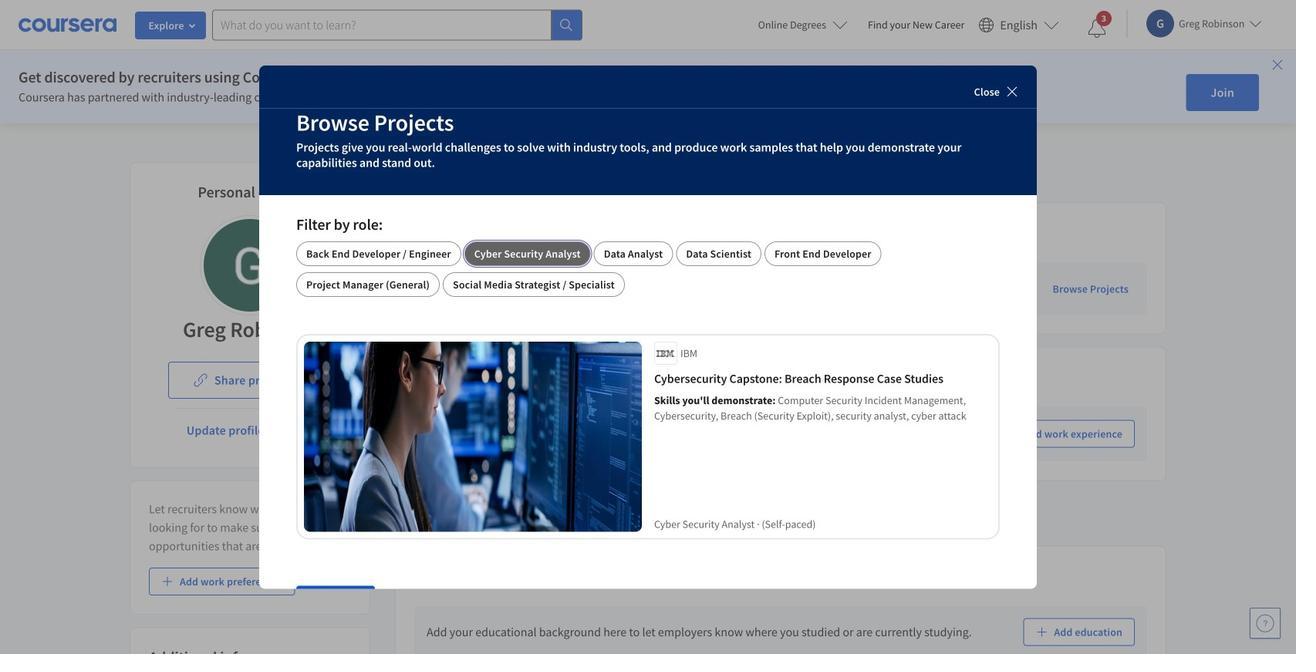 Task type: describe. For each thing, give the bounding box(es) containing it.
profile photo image
[[204, 219, 296, 312]]

information about the projects section image
[[474, 227, 486, 239]]

help center image
[[1256, 614, 1275, 633]]

edit personal details. image
[[346, 174, 358, 187]]

coursera image
[[19, 13, 117, 37]]



Task type: locate. For each thing, give the bounding box(es) containing it.
None search field
[[212, 10, 583, 41]]

group
[[296, 241, 1000, 297]]

dialog
[[259, 65, 1037, 654]]

None button
[[296, 241, 461, 266], [464, 241, 591, 266], [594, 241, 673, 266], [676, 241, 762, 266], [765, 241, 882, 266], [296, 272, 440, 297], [443, 272, 625, 297], [296, 241, 461, 266], [464, 241, 591, 266], [594, 241, 673, 266], [676, 241, 762, 266], [765, 241, 882, 266], [296, 272, 440, 297], [443, 272, 625, 297]]



Task type: vqa. For each thing, say whether or not it's contained in the screenshot.
search field
yes



